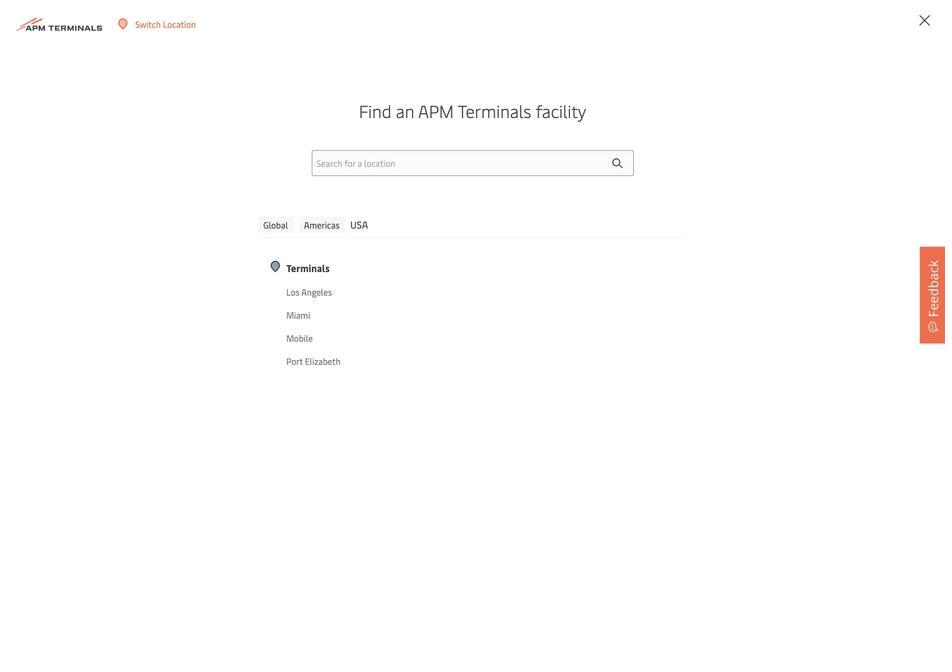 Task type: locate. For each thing, give the bounding box(es) containing it.
0 horizontal spatial appointment
[[368, 4, 418, 16]]

contacts
[[60, 141, 182, 183]]

1 horizontal spatial los
[[287, 286, 300, 298]]

arrive
[[903, 4, 925, 16]]

0 horizontal spatial apm
[[60, 203, 92, 223]]

2 appointment from the left
[[531, 4, 581, 16]]

appointment right their on the top of page
[[368, 4, 418, 16]]

los angeles link
[[287, 286, 445, 299]]

1 on from the left
[[844, 4, 854, 16]]

an
[[396, 99, 415, 122]]

drivers
[[110, 4, 137, 16], [856, 4, 882, 16]]

(interstate
[[340, 338, 376, 348]]

global
[[263, 219, 288, 231]]

1 horizontal spatial terminals
[[287, 261, 330, 275]]

&
[[190, 141, 212, 183]]

outside
[[485, 4, 514, 16]]

2 horizontal spatial terminals
[[458, 99, 532, 122]]

a
[[185, 4, 190, 16]]

los
[[224, 203, 247, 223], [287, 286, 300, 298]]

be
[[634, 4, 643, 16]]

1 horizontal spatial and
[[740, 4, 754, 16]]

arriving
[[453, 4, 483, 16]]

on left tim
[[927, 4, 936, 16]]

1 appointment from the left
[[368, 4, 418, 16]]

friendly reminder that drivers are allowed a 30 minute grace period before and after their appointment window. arriving outside the appointment windows can be disruptive to our service and have negative impacts on drivers who arrive on tim
[[23, 4, 946, 16]]

1 horizontal spatial on
[[927, 4, 936, 16]]

appointment right the
[[531, 4, 581, 16]]

los angeles
[[287, 286, 332, 298]]

and left the after
[[311, 4, 325, 16]]

0 horizontal spatial los
[[224, 203, 247, 223]]

0 vertical spatial los
[[224, 203, 247, 223]]

port
[[287, 355, 303, 367]]

and
[[311, 4, 325, 16], [740, 4, 754, 16]]

los right 400
[[224, 203, 247, 223]]

are
[[139, 4, 151, 16]]

mobile link
[[287, 332, 445, 345]]

angeles
[[250, 203, 303, 223], [302, 286, 332, 298]]

feedback
[[925, 260, 943, 317]]

global button
[[258, 217, 294, 233]]

drivers left who in the right of the page
[[856, 4, 882, 16]]

710)
[[378, 338, 392, 348]]

disruptive
[[646, 4, 684, 16]]

drivers left are
[[110, 4, 137, 16]]

port elizabeth link
[[287, 355, 445, 368]]

from long beach  (interstate 710) tab panel
[[60, 360, 468, 482]]

1 and from the left
[[311, 4, 325, 16]]

0 horizontal spatial terminals
[[95, 203, 160, 223]]

port elizabeth
[[287, 355, 341, 367]]

2 vertical spatial terminals
[[287, 261, 330, 275]]

who
[[884, 4, 900, 16]]

400
[[192, 203, 220, 223]]

on
[[844, 4, 854, 16], [927, 4, 936, 16]]

terminals
[[458, 99, 532, 122], [95, 203, 160, 223], [287, 261, 330, 275]]

before
[[284, 4, 309, 16]]

0 horizontal spatial drivers
[[110, 4, 137, 16]]

appointment
[[368, 4, 418, 16], [531, 4, 581, 16]]

1 horizontal spatial apm
[[419, 99, 454, 122]]

contacts & directions
[[60, 141, 357, 183]]

mobile
[[287, 332, 313, 344]]

directions
[[220, 141, 357, 183]]

and left have
[[740, 4, 754, 16]]

angeles left americas
[[250, 203, 303, 223]]

on right impacts
[[844, 4, 854, 16]]

1 horizontal spatial appointment
[[531, 4, 581, 16]]

0 vertical spatial apm
[[419, 99, 454, 122]]

allowed
[[153, 4, 183, 16]]

0 vertical spatial terminals
[[458, 99, 532, 122]]

map region
[[510, 126, 922, 547]]

angeles up miami
[[302, 286, 332, 298]]

1 horizontal spatial drivers
[[856, 4, 882, 16]]

usa button
[[351, 217, 368, 233]]

los up miami
[[287, 286, 300, 298]]

service
[[711, 4, 738, 16]]

0 horizontal spatial and
[[311, 4, 325, 16]]

to
[[686, 4, 694, 16]]

find
[[359, 99, 392, 122]]

switch
[[135, 18, 161, 30]]

reminder
[[56, 4, 90, 16]]

apm
[[419, 99, 454, 122], [60, 203, 92, 223]]

0 horizontal spatial on
[[844, 4, 854, 16]]



Task type: vqa. For each thing, say whether or not it's contained in the screenshot.
the bottommost angeles
yes



Task type: describe. For each thing, give the bounding box(es) containing it.
1 vertical spatial terminals
[[95, 203, 160, 223]]

from long beach  (interstate 710) tab list
[[60, 326, 468, 360]]

from
[[280, 338, 298, 348]]

window.
[[420, 4, 451, 16]]

tim
[[938, 4, 946, 16]]

1 vertical spatial los
[[287, 286, 300, 298]]

elizabeth
[[305, 355, 341, 367]]

0 vertical spatial angeles
[[250, 203, 303, 223]]

close alert image
[[929, 4, 942, 17]]

windows
[[583, 4, 616, 16]]

can
[[618, 4, 632, 16]]

1 vertical spatial apm
[[60, 203, 92, 223]]

facility
[[536, 99, 587, 122]]

feedback button
[[921, 247, 946, 344]]

beach
[[318, 338, 339, 348]]

2 and from the left
[[740, 4, 754, 16]]

30
[[192, 4, 202, 16]]

after
[[327, 4, 346, 16]]

have
[[756, 4, 774, 16]]

miami link
[[287, 309, 445, 322]]

from long beach  (interstate 710)
[[280, 338, 392, 348]]

minute
[[204, 4, 232, 16]]

period
[[257, 4, 281, 16]]

pier
[[163, 203, 189, 223]]

usa
[[351, 218, 368, 231]]

Search for a location search field
[[312, 150, 634, 176]]

friendly
[[23, 4, 54, 16]]

americas button
[[299, 217, 345, 233]]

apm terminals pier 400 los angeles
[[60, 203, 303, 223]]

the
[[516, 4, 529, 16]]

impacts
[[811, 4, 842, 16]]

miami
[[287, 309, 311, 321]]

their
[[348, 4, 366, 16]]

find an apm terminals facility
[[359, 99, 587, 122]]

2 drivers from the left
[[856, 4, 882, 16]]

location
[[163, 18, 196, 30]]

negative
[[777, 4, 809, 16]]

1 vertical spatial angeles
[[302, 286, 332, 298]]

grace
[[234, 4, 255, 16]]

long
[[300, 338, 316, 348]]

americas
[[304, 219, 340, 231]]

1 drivers from the left
[[110, 4, 137, 16]]

switch location
[[135, 18, 196, 30]]

from long beach  (interstate 710) button
[[267, 326, 405, 360]]

our
[[696, 4, 709, 16]]

that
[[92, 4, 108, 16]]

2 on from the left
[[927, 4, 936, 16]]



